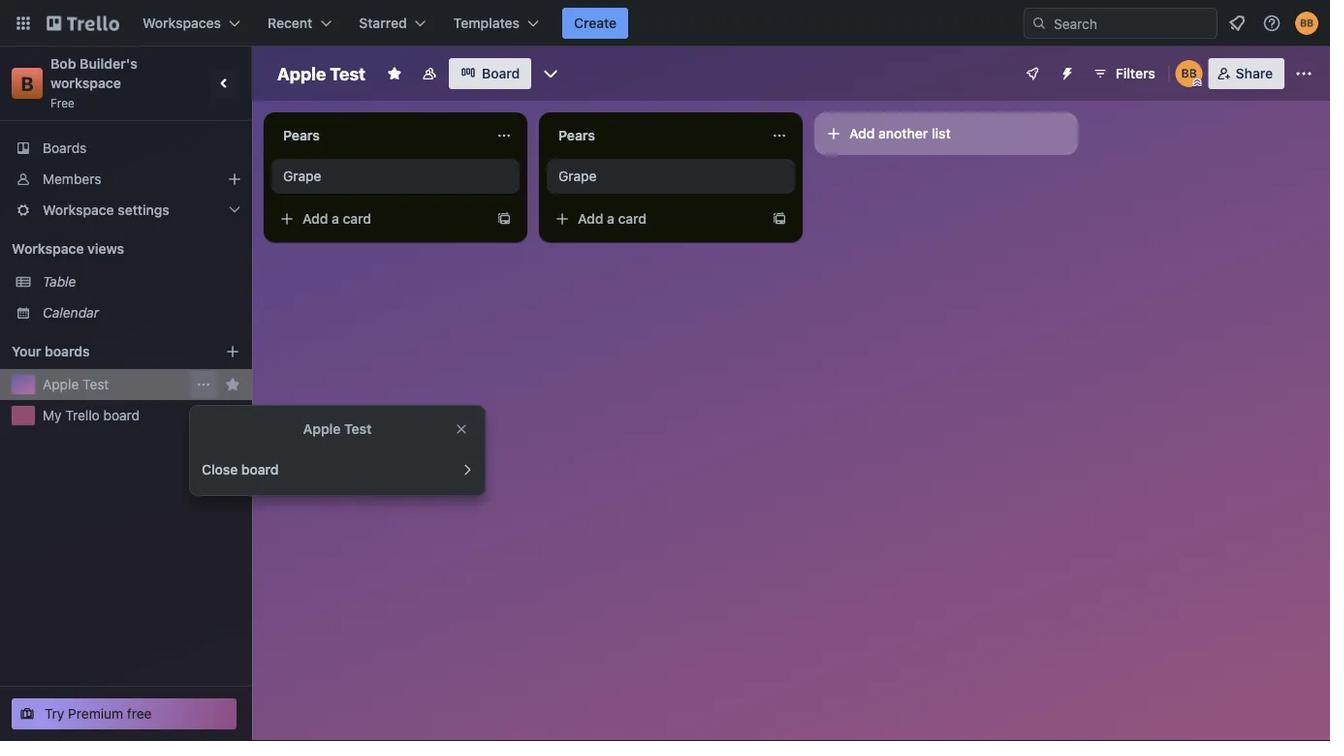 Task type: locate. For each thing, give the bounding box(es) containing it.
1 horizontal spatial add
[[578, 211, 604, 227]]

switch to… image
[[14, 14, 33, 33]]

board down the apple test link
[[103, 408, 140, 424]]

close popover image
[[454, 422, 469, 437]]

create from template… image for 1st grape link from the right
[[772, 211, 787, 227]]

apple down recent popup button
[[277, 63, 326, 84]]

try premium free
[[45, 706, 152, 722]]

test left star or unstar board icon
[[330, 63, 366, 84]]

1 pears from the left
[[283, 128, 320, 144]]

apple test down recent popup button
[[277, 63, 366, 84]]

2 horizontal spatial add
[[849, 126, 875, 142]]

1 horizontal spatial a
[[607, 211, 615, 227]]

test inside board name text box
[[330, 63, 366, 84]]

try premium free button
[[12, 699, 237, 730]]

boards
[[43, 140, 87, 156]]

add a card
[[303, 211, 371, 227], [578, 211, 647, 227]]

templates
[[453, 15, 520, 31]]

1 horizontal spatial add a card
[[578, 211, 647, 227]]

1 horizontal spatial grape link
[[558, 167, 783, 186]]

0 horizontal spatial add a card button
[[271, 204, 489, 235]]

add
[[849, 126, 875, 142], [303, 211, 328, 227], [578, 211, 604, 227]]

Pears text field
[[271, 120, 485, 151], [547, 120, 760, 151]]

1 pears text field from the left
[[271, 120, 485, 151]]

workspace
[[50, 75, 121, 91]]

2 vertical spatial test
[[344, 421, 372, 437]]

apple up my
[[43, 377, 79, 393]]

grape
[[283, 168, 321, 184], [558, 168, 597, 184]]

1 horizontal spatial pears text field
[[547, 120, 760, 151]]

create
[[574, 15, 617, 31]]

0 horizontal spatial add
[[303, 211, 328, 227]]

open information menu image
[[1262, 14, 1282, 33]]

bob
[[50, 56, 76, 72]]

test up my trello board
[[83, 377, 109, 393]]

2 vertical spatial apple
[[303, 421, 341, 437]]

close board
[[202, 462, 279, 478]]

1 horizontal spatial card
[[618, 211, 647, 227]]

Search field
[[1047, 9, 1217, 38]]

0 horizontal spatial card
[[343, 211, 371, 227]]

apple test link
[[43, 375, 186, 395]]

menu
[[186, 371, 217, 399]]

starred
[[359, 15, 407, 31]]

my
[[43, 408, 62, 424]]

0 horizontal spatial add a card
[[303, 211, 371, 227]]

1 horizontal spatial create from template… image
[[772, 211, 787, 227]]

1 horizontal spatial grape
[[558, 168, 597, 184]]

my trello board
[[43, 408, 140, 424]]

0 horizontal spatial board
[[103, 408, 140, 424]]

workspace inside popup button
[[43, 202, 114, 218]]

2 add a card button from the left
[[547, 204, 764, 235]]

test
[[330, 63, 366, 84], [83, 377, 109, 393], [344, 421, 372, 437]]

trello
[[65, 408, 100, 424]]

workspaces
[[143, 15, 221, 31]]

1 horizontal spatial board
[[241, 462, 279, 478]]

1 vertical spatial workspace
[[12, 241, 84, 257]]

grape link
[[283, 167, 508, 186], [558, 167, 783, 186]]

grape for 1st grape link from left
[[283, 168, 321, 184]]

close board button
[[190, 453, 485, 488]]

apple up close board button
[[303, 421, 341, 437]]

create button
[[562, 8, 628, 39]]

table link
[[43, 272, 240, 292]]

0 vertical spatial apple
[[277, 63, 326, 84]]

templates button
[[442, 8, 551, 39]]

apple test up close board button
[[303, 421, 372, 437]]

1 vertical spatial test
[[83, 377, 109, 393]]

0 horizontal spatial pears text field
[[271, 120, 485, 151]]

apple test
[[277, 63, 366, 84], [43, 377, 109, 393], [303, 421, 372, 437]]

1 a from the left
[[332, 211, 339, 227]]

board right close
[[241, 462, 279, 478]]

2 pears text field from the left
[[547, 120, 760, 151]]

test up close board button
[[344, 421, 372, 437]]

add for add a card button related to 1st grape link from left
[[303, 211, 328, 227]]

0 horizontal spatial pears
[[283, 128, 320, 144]]

add inside button
[[849, 126, 875, 142]]

a
[[332, 211, 339, 227], [607, 211, 615, 227]]

filters button
[[1087, 58, 1161, 89]]

2 card from the left
[[618, 211, 647, 227]]

pears down board name text box
[[283, 128, 320, 144]]

2 a from the left
[[607, 211, 615, 227]]

workspace
[[43, 202, 114, 218], [12, 241, 84, 257]]

1 create from template… image from the left
[[496, 211, 512, 227]]

board
[[482, 65, 520, 81]]

workspace down members
[[43, 202, 114, 218]]

1 vertical spatial board
[[241, 462, 279, 478]]

pears down customize views icon
[[558, 128, 595, 144]]

starred icon image
[[225, 377, 240, 393]]

grape for 1st grape link from the right
[[558, 168, 597, 184]]

workspace navigation collapse icon image
[[211, 70, 239, 97]]

free
[[127, 706, 152, 722]]

another
[[879, 126, 928, 142]]

1 horizontal spatial pears
[[558, 128, 595, 144]]

apple
[[277, 63, 326, 84], [43, 377, 79, 393], [303, 421, 341, 437]]

bob builder's workspace free
[[50, 56, 141, 110]]

workspace up table
[[12, 241, 84, 257]]

your boards with 2 items element
[[12, 340, 196, 364]]

1 grape link from the left
[[283, 167, 508, 186]]

1 add a card button from the left
[[271, 204, 489, 235]]

0 horizontal spatial create from template… image
[[496, 211, 512, 227]]

1 grape from the left
[[283, 168, 321, 184]]

pears
[[283, 128, 320, 144], [558, 128, 595, 144]]

recent button
[[256, 8, 344, 39]]

members
[[43, 171, 101, 187]]

0 vertical spatial test
[[330, 63, 366, 84]]

2 create from template… image from the left
[[772, 211, 787, 227]]

apple test up 'trello' on the left of the page
[[43, 377, 109, 393]]

board
[[103, 408, 140, 424], [241, 462, 279, 478]]

b link
[[12, 68, 43, 99]]

0 horizontal spatial grape
[[283, 168, 321, 184]]

workspace visible image
[[422, 66, 437, 81]]

1 horizontal spatial add a card button
[[547, 204, 764, 235]]

2 grape from the left
[[558, 168, 597, 184]]

add a card button
[[271, 204, 489, 235], [547, 204, 764, 235]]

add a card button for 1st grape link from the right
[[547, 204, 764, 235]]

card
[[343, 211, 371, 227], [618, 211, 647, 227]]

add for add a card button associated with 1st grape link from the right
[[578, 211, 604, 227]]

recent
[[268, 15, 312, 31]]

add board image
[[225, 344, 240, 360]]

0 vertical spatial apple test
[[277, 63, 366, 84]]

create from template… image
[[496, 211, 512, 227], [772, 211, 787, 227]]

1 card from the left
[[343, 211, 371, 227]]

0 vertical spatial workspace
[[43, 202, 114, 218]]

board inside button
[[241, 462, 279, 478]]

2 pears from the left
[[558, 128, 595, 144]]

search image
[[1032, 16, 1047, 31]]

0 horizontal spatial a
[[332, 211, 339, 227]]

0 horizontal spatial grape link
[[283, 167, 508, 186]]



Task type: describe. For each thing, give the bounding box(es) containing it.
calendar
[[43, 305, 99, 321]]

bob builder's workspace link
[[50, 56, 141, 91]]

your boards
[[12, 344, 90, 360]]

views
[[87, 241, 124, 257]]

free
[[50, 96, 75, 110]]

workspaces button
[[131, 8, 252, 39]]

pears text field for 1st grape link from the right
[[547, 120, 760, 151]]

board actions menu image
[[196, 377, 211, 393]]

customize views image
[[541, 64, 561, 83]]

filters
[[1116, 65, 1155, 81]]

board link
[[449, 58, 532, 89]]

try
[[45, 706, 64, 722]]

show menu image
[[1294, 64, 1314, 83]]

share
[[1236, 65, 1273, 81]]

workspace for workspace views
[[12, 241, 84, 257]]

0 vertical spatial board
[[103, 408, 140, 424]]

apple test inside board name text box
[[277, 63, 366, 84]]

Board name text field
[[268, 58, 375, 89]]

b
[[21, 72, 34, 95]]

my trello board link
[[43, 406, 240, 426]]

table
[[43, 274, 76, 290]]

pears text field for 1st grape link from left
[[271, 120, 485, 151]]

boards
[[45, 344, 90, 360]]

add a card button for 1st grape link from left
[[271, 204, 489, 235]]

apple inside board name text box
[[277, 63, 326, 84]]

share button
[[1209, 58, 1285, 89]]

close
[[202, 462, 238, 478]]

2 grape link from the left
[[558, 167, 783, 186]]

pears for pears text box related to 1st grape link from left
[[283, 128, 320, 144]]

add another list button
[[814, 112, 1078, 155]]

builder's
[[80, 56, 138, 72]]

1 add a card from the left
[[303, 211, 371, 227]]

1 vertical spatial apple
[[43, 377, 79, 393]]

premium
[[68, 706, 123, 722]]

list
[[932, 126, 951, 142]]

1 vertical spatial apple test
[[43, 377, 109, 393]]

calendar link
[[43, 303, 240, 323]]

2 vertical spatial apple test
[[303, 421, 372, 437]]

members link
[[0, 164, 252, 195]]

settings
[[118, 202, 170, 218]]

2 add a card from the left
[[578, 211, 647, 227]]

starred button
[[347, 8, 438, 39]]

workspace views
[[12, 241, 124, 257]]

star or unstar board image
[[387, 66, 402, 81]]

your
[[12, 344, 41, 360]]

workspace for workspace settings
[[43, 202, 114, 218]]

power ups image
[[1025, 66, 1040, 81]]

boards link
[[0, 133, 252, 164]]

add for 'add another list' button
[[849, 126, 875, 142]]

primary element
[[0, 0, 1330, 47]]

pears for pears text box for 1st grape link from the right
[[558, 128, 595, 144]]

workspace settings
[[43, 202, 170, 218]]

bob builder (bobbuilder40) image
[[1295, 12, 1319, 35]]

this member is an admin of this board. image
[[1193, 79, 1202, 87]]

0 notifications image
[[1226, 12, 1249, 35]]

add another list
[[849, 126, 951, 142]]

workspace settings button
[[0, 195, 252, 226]]

bob builder (bobbuilder40) image
[[1176, 60, 1203, 87]]

back to home image
[[47, 8, 119, 39]]

automation image
[[1052, 58, 1079, 85]]

create from template… image for 1st grape link from left
[[496, 211, 512, 227]]



Task type: vqa. For each thing, say whether or not it's contained in the screenshot.
sm icon
no



